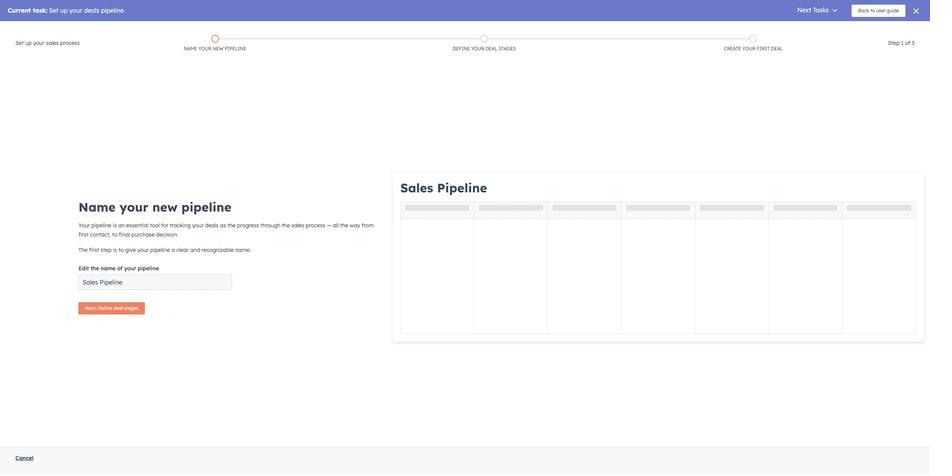 Task type: locate. For each thing, give the bounding box(es) containing it.
step
[[889, 40, 900, 47]]

stages
[[499, 46, 516, 52], [124, 306, 139, 312]]

0 horizontal spatial deal
[[113, 306, 123, 312]]

Search HubSpot search field
[[823, 37, 917, 50]]

pipeline inside 0 list item
[[225, 46, 247, 52]]

first
[[757, 46, 770, 52], [79, 232, 89, 238], [89, 247, 99, 254]]

up
[[25, 40, 32, 47]]

7 menu item from the left
[[882, 21, 922, 33]]

0 vertical spatial process
[[60, 40, 80, 47]]

your
[[33, 40, 44, 47], [199, 46, 212, 52], [472, 46, 485, 52], [743, 46, 756, 52], [120, 200, 149, 215], [192, 222, 204, 229], [137, 247, 149, 254], [124, 265, 136, 272]]

purchase
[[132, 232, 155, 238]]

to left "give"
[[119, 247, 124, 254]]

first right create on the top of page
[[757, 46, 770, 52]]

define your deal stages
[[453, 46, 516, 52]]

as
[[220, 222, 226, 229]]

through
[[261, 222, 281, 229]]

0 vertical spatial name
[[184, 46, 197, 52]]

process
[[60, 40, 80, 47], [306, 222, 325, 229]]

list containing name your new pipeline
[[80, 33, 889, 53]]

menu item
[[778, 21, 809, 33], [809, 21, 824, 33], [824, 21, 842, 33], [842, 21, 856, 33], [856, 21, 867, 33], [867, 21, 882, 33], [882, 21, 922, 33]]

0 vertical spatial define
[[453, 46, 470, 52]]

essential
[[126, 222, 149, 229]]

the
[[228, 222, 236, 229], [282, 222, 290, 229], [340, 222, 349, 229], [91, 265, 99, 272]]

edit the name of your pipeline element
[[79, 275, 381, 290]]

0 vertical spatial to
[[112, 232, 117, 238]]

1 horizontal spatial stages
[[499, 46, 516, 52]]

to left final
[[112, 232, 117, 238]]

the right "edit"
[[91, 265, 99, 272]]

1 vertical spatial name your new pipeline
[[79, 200, 232, 215]]

dialog
[[0, 21, 931, 476]]

hubspot image
[[14, 23, 23, 32]]

0 vertical spatial new
[[213, 46, 224, 52]]

to inside your pipeline is an essential tool for tracking your deals as the progress through the sales process — all the way from first contact, to final purchase decision.
[[112, 232, 117, 238]]

1 vertical spatial to
[[119, 247, 124, 254]]

is left the an on the left
[[113, 222, 117, 229]]

define
[[453, 46, 470, 52], [98, 306, 112, 312]]

0 vertical spatial name your new pipeline
[[184, 46, 247, 52]]

and
[[190, 247, 200, 254]]

0 horizontal spatial stages
[[124, 306, 139, 312]]

pipeline inside your pipeline is an essential tool for tracking your deals as the progress through the sales process — all the way from first contact, to final purchase decision.
[[92, 222, 111, 229]]

1 vertical spatial define
[[98, 306, 112, 312]]

0 horizontal spatial new
[[152, 200, 178, 215]]

first down your
[[79, 232, 89, 238]]

pipeline
[[225, 46, 247, 52], [182, 200, 232, 215], [92, 222, 111, 229], [150, 247, 170, 254], [138, 265, 159, 272]]

cancel button
[[15, 455, 34, 462]]

6 menu item from the left
[[867, 21, 882, 33]]

stages inside 1 list item
[[499, 46, 516, 52]]

1 horizontal spatial process
[[306, 222, 325, 229]]

is right step
[[113, 247, 117, 254]]

tracking
[[170, 222, 191, 229]]

name.
[[235, 247, 251, 254]]

from
[[362, 222, 374, 229]]

new
[[213, 46, 224, 52], [152, 200, 178, 215]]

set up your sales process
[[15, 40, 80, 47]]

next:
[[85, 306, 97, 312]]

of right 1
[[906, 40, 911, 47]]

1 vertical spatial process
[[306, 222, 325, 229]]

to
[[112, 232, 117, 238], [119, 247, 124, 254]]

give
[[125, 247, 136, 254]]

1 vertical spatial stages
[[124, 306, 139, 312]]

first inside 2 list item
[[757, 46, 770, 52]]

0 horizontal spatial first
[[79, 232, 89, 238]]

of
[[906, 40, 911, 47], [117, 265, 123, 272]]

2 horizontal spatial deal
[[772, 46, 784, 52]]

sales pipeline
[[401, 180, 488, 196]]

progress
[[237, 222, 259, 229]]

2 vertical spatial first
[[89, 247, 99, 254]]

deal inside next: define deal stages "button"
[[113, 306, 123, 312]]

sales
[[46, 40, 59, 47], [292, 222, 304, 229]]

the right as
[[228, 222, 236, 229]]

create
[[725, 46, 742, 52]]

1 vertical spatial first
[[79, 232, 89, 238]]

0 vertical spatial stages
[[499, 46, 516, 52]]

1 horizontal spatial define
[[453, 46, 470, 52]]

stages for define your deal stages
[[499, 46, 516, 52]]

0 horizontal spatial name
[[79, 200, 116, 215]]

final
[[119, 232, 130, 238]]

2 list item
[[619, 33, 889, 53]]

1 horizontal spatial of
[[906, 40, 911, 47]]

1 horizontal spatial name
[[184, 46, 197, 52]]

1 vertical spatial of
[[117, 265, 123, 272]]

0 vertical spatial first
[[757, 46, 770, 52]]

2 horizontal spatial first
[[757, 46, 770, 52]]

your pipeline is an essential tool for tracking your deals as the progress through the sales process — all the way from first contact, to final purchase decision.
[[79, 222, 374, 238]]

of right name at the left bottom of page
[[117, 265, 123, 272]]

0 vertical spatial sales
[[46, 40, 59, 47]]

0 horizontal spatial to
[[112, 232, 117, 238]]

sales right up
[[46, 40, 59, 47]]

1 horizontal spatial sales
[[292, 222, 304, 229]]

define inside "button"
[[98, 306, 112, 312]]

1
[[902, 40, 904, 47]]

deal
[[486, 46, 498, 52], [772, 46, 784, 52], [113, 306, 123, 312]]

0 horizontal spatial define
[[98, 306, 112, 312]]

cancel
[[15, 455, 34, 462]]

0 vertical spatial is
[[113, 222, 117, 229]]

first right the
[[89, 247, 99, 254]]

deal inside 1 list item
[[486, 46, 498, 52]]

name
[[101, 265, 116, 272]]

0 vertical spatial of
[[906, 40, 911, 47]]

deal inside 2 list item
[[772, 46, 784, 52]]

an
[[118, 222, 125, 229]]

search button
[[911, 37, 924, 50]]

name your new pipeline
[[184, 46, 247, 52], [79, 200, 232, 215]]

1 horizontal spatial to
[[119, 247, 124, 254]]

deal for define your deal stages
[[486, 46, 498, 52]]

the right all
[[340, 222, 349, 229]]

1 vertical spatial sales
[[292, 222, 304, 229]]

sales right through
[[292, 222, 304, 229]]

0 list item
[[80, 33, 350, 53]]

deals
[[205, 222, 219, 229]]

0 horizontal spatial of
[[117, 265, 123, 272]]

is
[[113, 222, 117, 229], [113, 247, 117, 254]]

your
[[79, 222, 90, 229]]

stages inside "button"
[[124, 306, 139, 312]]

1 horizontal spatial first
[[89, 247, 99, 254]]

list
[[80, 33, 889, 53]]

menu
[[778, 21, 922, 33]]

tool
[[150, 222, 160, 229]]

1 horizontal spatial new
[[213, 46, 224, 52]]

1 horizontal spatial deal
[[486, 46, 498, 52]]

step 1 of 3
[[889, 40, 915, 47]]

name
[[184, 46, 197, 52], [79, 200, 116, 215]]

1 vertical spatial new
[[152, 200, 178, 215]]

your inside your pipeline is an essential tool for tracking your deals as the progress through the sales process — all the way from first contact, to final purchase decision.
[[192, 222, 204, 229]]



Task type: describe. For each thing, give the bounding box(es) containing it.
your inside 2 list item
[[743, 46, 756, 52]]

first inside your pipeline is an essential tool for tracking your deals as the progress through the sales process — all the way from first contact, to final purchase decision.
[[79, 232, 89, 238]]

dialog containing sales pipeline
[[0, 21, 931, 476]]

deal for next: define deal stages
[[113, 306, 123, 312]]

your inside 1 list item
[[472, 46, 485, 52]]

e.g. Sales pipeline text field
[[79, 275, 232, 290]]

the
[[79, 247, 88, 254]]

—
[[327, 222, 332, 229]]

for
[[161, 222, 169, 229]]

recognizable
[[202, 247, 234, 254]]

stages for next: define deal stages
[[124, 306, 139, 312]]

clear
[[177, 247, 189, 254]]

sales inside your pipeline is an essential tool for tracking your deals as the progress through the sales process — all the way from first contact, to final purchase decision.
[[292, 222, 304, 229]]

1 list item
[[350, 33, 619, 53]]

define inside 1 list item
[[453, 46, 470, 52]]

new inside 0 list item
[[213, 46, 224, 52]]

the right through
[[282, 222, 290, 229]]

sales
[[401, 180, 433, 196]]

hubspot link
[[9, 23, 29, 32]]

decision.
[[156, 232, 178, 238]]

step
[[101, 247, 112, 254]]

name your new pipeline inside 0 list item
[[184, 46, 247, 52]]

a
[[172, 247, 175, 254]]

3
[[913, 40, 915, 47]]

the first step is to give your pipeline a clear and recognizable name.
[[79, 247, 251, 254]]

edit
[[79, 265, 89, 272]]

name inside 0 list item
[[184, 46, 197, 52]]

1 menu item from the left
[[778, 21, 809, 33]]

0 horizontal spatial process
[[60, 40, 80, 47]]

search image
[[915, 41, 920, 47]]

create your first deal
[[725, 46, 784, 52]]

your inside 0 list item
[[199, 46, 212, 52]]

contact,
[[90, 232, 111, 238]]

2 menu item from the left
[[809, 21, 824, 33]]

is inside your pipeline is an essential tool for tracking your deals as the progress through the sales process — all the way from first contact, to final purchase decision.
[[113, 222, 117, 229]]

4 menu item from the left
[[842, 21, 856, 33]]

0 horizontal spatial sales
[[46, 40, 59, 47]]

1 vertical spatial name
[[79, 200, 116, 215]]

list inside dialog
[[80, 33, 889, 53]]

next: define deal stages button
[[79, 303, 145, 315]]

set
[[15, 40, 24, 47]]

next: define deal stages
[[85, 306, 139, 312]]

process inside your pipeline is an essential tool for tracking your deals as the progress through the sales process — all the way from first contact, to final purchase decision.
[[306, 222, 325, 229]]

5 menu item from the left
[[856, 21, 867, 33]]

1 vertical spatial is
[[113, 247, 117, 254]]

3 menu item from the left
[[824, 21, 842, 33]]

pipeline
[[437, 180, 488, 196]]

edit the name of your pipeline
[[79, 265, 159, 272]]

all
[[333, 222, 339, 229]]

way
[[350, 222, 360, 229]]



Task type: vqa. For each thing, say whether or not it's contained in the screenshot.
new
yes



